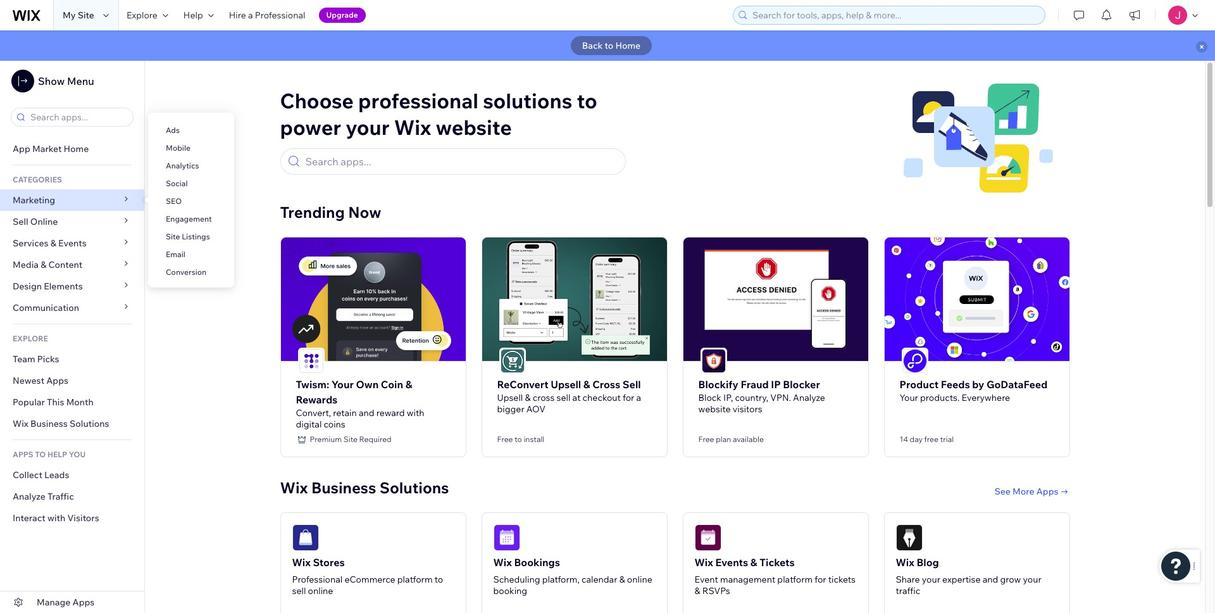 Task type: locate. For each thing, give the bounding box(es) containing it.
website down solutions
[[436, 115, 512, 140]]

trial
[[941, 434, 955, 444]]

reconvert
[[497, 378, 549, 391]]

traffic
[[48, 491, 74, 502]]

1 vertical spatial apps
[[1037, 486, 1059, 497]]

events inside services & events 'link'
[[58, 237, 87, 249]]

your down 'blog'
[[923, 574, 941, 585]]

analyze inside blockify fraud ip blocker block ip, country, vpn. analyze website visitors
[[794, 392, 826, 403]]

twism: your own coin & rewards poster image
[[281, 237, 466, 361]]

home inside sidebar element
[[64, 143, 89, 155]]

for inside "reconvert upsell & cross sell upsell & cross sell at checkout for a bigger aov"
[[623, 392, 635, 403]]

your right power
[[346, 115, 390, 140]]

mobile link
[[148, 137, 234, 159]]

0 vertical spatial your
[[332, 378, 354, 391]]

0 vertical spatial upsell
[[551, 378, 582, 391]]

engagement
[[166, 214, 212, 224]]

professional for a
[[255, 9, 306, 21]]

for left tickets
[[815, 574, 827, 585]]

1 vertical spatial business
[[312, 478, 376, 497]]

0 horizontal spatial events
[[58, 237, 87, 249]]

1 horizontal spatial events
[[716, 556, 749, 569]]

menu
[[67, 75, 94, 87]]

wix up event
[[695, 556, 714, 569]]

with inside twism: your own coin & rewards convert, retain and reward with digital coins
[[407, 407, 425, 418]]

interact with visitors
[[13, 512, 99, 524]]

coin
[[381, 378, 404, 391]]

your inside choose professional solutions to power your wix website
[[346, 115, 390, 140]]

for
[[623, 392, 635, 403], [815, 574, 827, 585]]

professional down stores at the bottom left
[[292, 574, 343, 585]]

you
[[69, 450, 86, 459]]

traffic
[[896, 585, 921, 596]]

wix down professional
[[394, 115, 431, 140]]

media & content link
[[0, 254, 144, 275]]

0 horizontal spatial for
[[623, 392, 635, 403]]

free
[[497, 434, 513, 444], [699, 434, 715, 444]]

0 horizontal spatial search apps... field
[[27, 108, 129, 126]]

wix inside sidebar element
[[13, 418, 28, 429]]

wix blog logo image
[[896, 524, 923, 551]]

platform,
[[543, 574, 580, 585]]

wix business solutions down this
[[13, 418, 109, 429]]

elements
[[44, 281, 83, 292]]

upgrade button
[[319, 8, 366, 23]]

professional for stores
[[292, 574, 343, 585]]

sell down 'wix stores logo'
[[292, 585, 306, 596]]

and inside wix blog share your expertise and grow your traffic
[[983, 574, 999, 585]]

site for my site
[[78, 9, 94, 21]]

0 vertical spatial and
[[359, 407, 375, 418]]

with right reward
[[407, 407, 425, 418]]

1 vertical spatial with
[[47, 512, 65, 524]]

your left the own
[[332, 378, 354, 391]]

0 vertical spatial website
[[436, 115, 512, 140]]

blog
[[917, 556, 940, 569]]

business inside sidebar element
[[30, 418, 68, 429]]

a
[[248, 9, 253, 21], [637, 392, 642, 403]]

& right coin
[[406, 378, 413, 391]]

0 vertical spatial professional
[[255, 9, 306, 21]]

online down stores at the bottom left
[[308, 585, 333, 596]]

0 horizontal spatial online
[[308, 585, 333, 596]]

wix inside wix stores professional ecommerce platform to sell online
[[292, 556, 311, 569]]

ads link
[[148, 120, 234, 141]]

professional inside wix stores professional ecommerce platform to sell online
[[292, 574, 343, 585]]

0 horizontal spatial home
[[64, 143, 89, 155]]

2 platform from the left
[[778, 574, 813, 585]]

analyze traffic link
[[0, 486, 144, 507]]

1 vertical spatial website
[[699, 403, 731, 415]]

plan
[[716, 434, 732, 444]]

this
[[47, 396, 64, 408]]

free left install
[[497, 434, 513, 444]]

0 horizontal spatial free
[[497, 434, 513, 444]]

0 horizontal spatial analyze
[[13, 491, 46, 502]]

analyze down blocker
[[794, 392, 826, 403]]

0 horizontal spatial and
[[359, 407, 375, 418]]

tickets
[[829, 574, 856, 585]]

analytics link
[[148, 155, 234, 177]]

apps to help you
[[13, 450, 86, 459]]

wix up share
[[896, 556, 915, 569]]

professional
[[255, 9, 306, 21], [292, 574, 343, 585]]

0 horizontal spatial business
[[30, 418, 68, 429]]

your inside "product feeds by godatafeed your products. everywhere"
[[900, 392, 919, 403]]

Search apps... field
[[27, 108, 129, 126], [302, 149, 620, 174]]

apps right more
[[1037, 486, 1059, 497]]

reconvert upsell & cross sell icon image
[[501, 349, 525, 373]]

1 vertical spatial events
[[716, 556, 749, 569]]

wix inside choose professional solutions to power your wix website
[[394, 115, 431, 140]]

a inside "reconvert upsell & cross sell upsell & cross sell at checkout for a bigger aov"
[[637, 392, 642, 403]]

1 vertical spatial and
[[983, 574, 999, 585]]

wix events & tickets event management platform for tickets & rsvps
[[695, 556, 856, 596]]

wix business solutions inside wix business solutions link
[[13, 418, 109, 429]]

with down traffic
[[47, 512, 65, 524]]

1 vertical spatial solutions
[[380, 478, 449, 497]]

apps for newest apps
[[46, 375, 68, 386]]

blockify
[[699, 378, 739, 391]]

a right hire
[[248, 9, 253, 21]]

0 vertical spatial sell
[[557, 392, 571, 403]]

interact
[[13, 512, 45, 524]]

1 horizontal spatial online
[[628, 574, 653, 585]]

sell right cross
[[623, 378, 641, 391]]

to inside button
[[605, 40, 614, 51]]

site right my
[[78, 9, 94, 21]]

0 vertical spatial site
[[78, 9, 94, 21]]

2 vertical spatial site
[[344, 434, 358, 444]]

collect leads
[[13, 469, 69, 481]]

your right grow
[[1024, 574, 1042, 585]]

wix business solutions link
[[0, 413, 144, 434]]

1 horizontal spatial home
[[616, 40, 641, 51]]

feeds
[[942, 378, 971, 391]]

and right retain
[[359, 407, 375, 418]]

email
[[166, 250, 186, 259]]

1 vertical spatial home
[[64, 143, 89, 155]]

1 horizontal spatial sell
[[557, 392, 571, 403]]

1 vertical spatial sell
[[292, 585, 306, 596]]

1 horizontal spatial a
[[637, 392, 642, 403]]

wix up 'wix stores logo'
[[280, 478, 308, 497]]

reward
[[377, 407, 405, 418]]

with
[[407, 407, 425, 418], [47, 512, 65, 524]]

godatafeed
[[987, 378, 1048, 391]]

0 horizontal spatial your
[[346, 115, 390, 140]]

&
[[50, 237, 56, 249], [41, 259, 46, 270], [406, 378, 413, 391], [584, 378, 591, 391], [525, 392, 531, 403], [751, 556, 758, 569], [620, 574, 626, 585], [695, 585, 701, 596]]

content
[[48, 259, 83, 270]]

free plan available
[[699, 434, 764, 444]]

1 horizontal spatial free
[[699, 434, 715, 444]]

apps
[[46, 375, 68, 386], [1037, 486, 1059, 497], [73, 597, 95, 608]]

solutions inside sidebar element
[[70, 418, 109, 429]]

0 vertical spatial analyze
[[794, 392, 826, 403]]

online inside wix stores professional ecommerce platform to sell online
[[308, 585, 333, 596]]

1 horizontal spatial platform
[[778, 574, 813, 585]]

site down coins
[[344, 434, 358, 444]]

Search for tools, apps, help & more... field
[[749, 6, 1042, 24]]

1 vertical spatial for
[[815, 574, 827, 585]]

1 horizontal spatial with
[[407, 407, 425, 418]]

sell left at
[[557, 392, 571, 403]]

website inside choose professional solutions to power your wix website
[[436, 115, 512, 140]]

upsell up at
[[551, 378, 582, 391]]

sell left online
[[13, 216, 28, 227]]

events up management on the right
[[716, 556, 749, 569]]

see more apps button
[[995, 486, 1071, 497]]

solutions down month
[[70, 418, 109, 429]]

1 horizontal spatial search apps... field
[[302, 149, 620, 174]]

by
[[973, 378, 985, 391]]

wix bookings scheduling platform, calendar & online booking
[[494, 556, 653, 596]]

1 horizontal spatial wix business solutions
[[280, 478, 449, 497]]

0 horizontal spatial sell
[[292, 585, 306, 596]]

0 vertical spatial sell
[[13, 216, 28, 227]]

search apps... field inside sidebar element
[[27, 108, 129, 126]]

twism:
[[296, 378, 329, 391]]

1 horizontal spatial business
[[312, 478, 376, 497]]

sidebar element
[[0, 61, 145, 613]]

free
[[925, 434, 939, 444]]

home inside button
[[616, 40, 641, 51]]

upsell down reconvert
[[497, 392, 523, 403]]

to
[[605, 40, 614, 51], [577, 88, 598, 113], [515, 434, 522, 444], [435, 574, 443, 585]]

cross
[[593, 378, 621, 391]]

0 horizontal spatial solutions
[[70, 418, 109, 429]]

0 horizontal spatial wix business solutions
[[13, 418, 109, 429]]

& up "media & content"
[[50, 237, 56, 249]]

2 horizontal spatial site
[[344, 434, 358, 444]]

rewards
[[296, 393, 338, 406]]

0 vertical spatial with
[[407, 407, 425, 418]]

0 vertical spatial wix business solutions
[[13, 418, 109, 429]]

home right market at the left top
[[64, 143, 89, 155]]

home right back
[[616, 40, 641, 51]]

platform down tickets
[[778, 574, 813, 585]]

platform right ecommerce
[[398, 574, 433, 585]]

0 vertical spatial business
[[30, 418, 68, 429]]

1 horizontal spatial sell
[[623, 378, 641, 391]]

sell online link
[[0, 211, 144, 232]]

analyze
[[794, 392, 826, 403], [13, 491, 46, 502]]

0 horizontal spatial apps
[[46, 375, 68, 386]]

analyze inside sidebar element
[[13, 491, 46, 502]]

apps right manage
[[73, 597, 95, 608]]

free for reconvert upsell & cross sell
[[497, 434, 513, 444]]

business down popular this month
[[30, 418, 68, 429]]

1 vertical spatial analyze
[[13, 491, 46, 502]]

1 horizontal spatial analyze
[[794, 392, 826, 403]]

1 horizontal spatial your
[[900, 392, 919, 403]]

& inside 'link'
[[50, 237, 56, 249]]

0 vertical spatial solutions
[[70, 418, 109, 429]]

0 horizontal spatial upsell
[[497, 392, 523, 403]]

picks
[[37, 353, 59, 365]]

1 vertical spatial a
[[637, 392, 642, 403]]

0 vertical spatial events
[[58, 237, 87, 249]]

0 horizontal spatial sell
[[13, 216, 28, 227]]

wix up scheduling at the bottom of page
[[494, 556, 512, 569]]

management
[[721, 574, 776, 585]]

blocker
[[784, 378, 821, 391]]

0 horizontal spatial site
[[78, 9, 94, 21]]

home for back to home
[[616, 40, 641, 51]]

1 vertical spatial professional
[[292, 574, 343, 585]]

business down premium site required
[[312, 478, 376, 497]]

1 platform from the left
[[398, 574, 433, 585]]

solutions down required
[[380, 478, 449, 497]]

popular this month
[[13, 396, 94, 408]]

sell inside wix stores professional ecommerce platform to sell online
[[292, 585, 306, 596]]

apps up this
[[46, 375, 68, 386]]

0 vertical spatial apps
[[46, 375, 68, 386]]

and left grow
[[983, 574, 999, 585]]

your inside twism: your own coin & rewards convert, retain and reward with digital coins
[[332, 378, 354, 391]]

professional right hire
[[255, 9, 306, 21]]

0 horizontal spatial platform
[[398, 574, 433, 585]]

0 horizontal spatial a
[[248, 9, 253, 21]]

booking
[[494, 585, 528, 596]]

trending
[[280, 203, 345, 222]]

& inside wix bookings scheduling platform, calendar & online booking
[[620, 574, 626, 585]]

1 horizontal spatial website
[[699, 403, 731, 415]]

premium site required
[[310, 434, 392, 444]]

search apps... field down choose professional solutions to power your wix website
[[302, 149, 620, 174]]

to
[[35, 450, 46, 459]]

0 horizontal spatial your
[[332, 378, 354, 391]]

ecommerce
[[345, 574, 396, 585]]

site up email
[[166, 232, 180, 241]]

newest
[[13, 375, 44, 386]]

1 vertical spatial sell
[[623, 378, 641, 391]]

0 vertical spatial search apps... field
[[27, 108, 129, 126]]

design
[[13, 281, 42, 292]]

your down product
[[900, 392, 919, 403]]

0 vertical spatial for
[[623, 392, 635, 403]]

1 free from the left
[[497, 434, 513, 444]]

wix business solutions down required
[[280, 478, 449, 497]]

free left plan
[[699, 434, 715, 444]]

& right media
[[41, 259, 46, 270]]

0 horizontal spatial website
[[436, 115, 512, 140]]

online
[[30, 216, 58, 227]]

1 horizontal spatial and
[[983, 574, 999, 585]]

country,
[[736, 392, 769, 403]]

a right checkout
[[637, 392, 642, 403]]

and
[[359, 407, 375, 418], [983, 574, 999, 585]]

1 horizontal spatial site
[[166, 232, 180, 241]]

1 horizontal spatial for
[[815, 574, 827, 585]]

2 vertical spatial apps
[[73, 597, 95, 608]]

analyze up the interact at the bottom left of the page
[[13, 491, 46, 502]]

manage apps
[[37, 597, 95, 608]]

search apps... field up app market home link
[[27, 108, 129, 126]]

& right calendar
[[620, 574, 626, 585]]

bookings
[[515, 556, 560, 569]]

events up media & content link in the left of the page
[[58, 237, 87, 249]]

website down blockify
[[699, 403, 731, 415]]

wix down 'wix stores logo'
[[292, 556, 311, 569]]

events
[[58, 237, 87, 249], [716, 556, 749, 569]]

tickets
[[760, 556, 795, 569]]

twism: your own coin & rewards icon image
[[299, 349, 323, 373]]

to inside choose professional solutions to power your wix website
[[577, 88, 598, 113]]

website
[[436, 115, 512, 140], [699, 403, 731, 415]]

solutions
[[70, 418, 109, 429], [380, 478, 449, 497]]

sell inside "reconvert upsell & cross sell upsell & cross sell at checkout for a bigger aov"
[[557, 392, 571, 403]]

online inside wix bookings scheduling platform, calendar & online booking
[[628, 574, 653, 585]]

engagement link
[[148, 208, 234, 230]]

1 vertical spatial your
[[900, 392, 919, 403]]

wix down popular
[[13, 418, 28, 429]]

blockify fraud ip blocker poster image
[[684, 237, 869, 361]]

0 horizontal spatial with
[[47, 512, 65, 524]]

product feeds by godatafeed icon image
[[903, 349, 928, 373]]

2 horizontal spatial your
[[1024, 574, 1042, 585]]

1 vertical spatial site
[[166, 232, 180, 241]]

0 vertical spatial home
[[616, 40, 641, 51]]

2 free from the left
[[699, 434, 715, 444]]

online right calendar
[[628, 574, 653, 585]]

platform inside wix stores professional ecommerce platform to sell online
[[398, 574, 433, 585]]

for right checkout
[[623, 392, 635, 403]]

1 horizontal spatial apps
[[73, 597, 95, 608]]



Task type: vqa. For each thing, say whether or not it's contained in the screenshot.


Task type: describe. For each thing, give the bounding box(es) containing it.
help
[[47, 450, 67, 459]]

communication link
[[0, 297, 144, 319]]

analyze traffic
[[13, 491, 74, 502]]

install
[[524, 434, 545, 444]]

back
[[583, 40, 603, 51]]

choose
[[280, 88, 354, 113]]

team
[[13, 353, 35, 365]]

back to home button
[[571, 36, 652, 55]]

sell online
[[13, 216, 58, 227]]

home for app market home
[[64, 143, 89, 155]]

choose professional solutions to power your wix website
[[280, 88, 598, 140]]

coins
[[324, 418, 346, 430]]

social link
[[148, 173, 234, 194]]

ip,
[[724, 392, 734, 403]]

sell inside sell online link
[[13, 216, 28, 227]]

& inside twism: your own coin & rewards convert, retain and reward with digital coins
[[406, 378, 413, 391]]

services & events link
[[0, 232, 144, 254]]

wix stores professional ecommerce platform to sell online
[[292, 556, 443, 596]]

14
[[900, 434, 909, 444]]

hire a professional
[[229, 9, 306, 21]]

convert,
[[296, 407, 331, 418]]

free for blockify fraud ip blocker
[[699, 434, 715, 444]]

products.
[[921, 392, 960, 403]]

site listings link
[[148, 226, 234, 248]]

with inside the interact with visitors link
[[47, 512, 65, 524]]

wix inside wix bookings scheduling platform, calendar & online booking
[[494, 556, 512, 569]]

& down reconvert
[[525, 392, 531, 403]]

wix bookings logo image
[[494, 524, 520, 551]]

interact with visitors link
[[0, 507, 144, 529]]

website inside blockify fraud ip blocker block ip, country, vpn. analyze website visitors
[[699, 403, 731, 415]]

show menu
[[38, 75, 94, 87]]

wix inside wix events & tickets event management platform for tickets & rsvps
[[695, 556, 714, 569]]

manage apps link
[[0, 592, 144, 613]]

vpn.
[[771, 392, 792, 403]]

product feeds by godatafeed poster image
[[885, 237, 1070, 361]]

help button
[[176, 0, 221, 30]]

day
[[910, 434, 923, 444]]

platform inside wix events & tickets event management platform for tickets & rsvps
[[778, 574, 813, 585]]

1 horizontal spatial solutions
[[380, 478, 449, 497]]

popular
[[13, 396, 45, 408]]

1 horizontal spatial upsell
[[551, 378, 582, 391]]

product
[[900, 378, 939, 391]]

1 vertical spatial upsell
[[497, 392, 523, 403]]

1 vertical spatial wix business solutions
[[280, 478, 449, 497]]

now
[[348, 203, 382, 222]]

services
[[13, 237, 48, 249]]

block
[[699, 392, 722, 403]]

0 vertical spatial a
[[248, 9, 253, 21]]

seo link
[[148, 191, 234, 212]]

site for premium site required
[[344, 434, 358, 444]]

my
[[63, 9, 76, 21]]

events inside wix events & tickets event management platform for tickets & rsvps
[[716, 556, 749, 569]]

1 vertical spatial search apps... field
[[302, 149, 620, 174]]

popular this month link
[[0, 391, 144, 413]]

collect leads link
[[0, 464, 144, 486]]

communication
[[13, 302, 81, 313]]

month
[[66, 396, 94, 408]]

media
[[13, 259, 39, 270]]

wix inside wix blog share your expertise and grow your traffic
[[896, 556, 915, 569]]

mobile
[[166, 143, 191, 153]]

to inside wix stores professional ecommerce platform to sell online
[[435, 574, 443, 585]]

site listings
[[166, 232, 210, 241]]

fraud
[[741, 378, 769, 391]]

solutions
[[483, 88, 573, 113]]

& up management on the right
[[751, 556, 758, 569]]

wix events & tickets logo image
[[695, 524, 722, 551]]

free to install
[[497, 434, 545, 444]]

marketing link
[[0, 189, 144, 211]]

upgrade
[[327, 10, 358, 20]]

app market home link
[[0, 138, 144, 160]]

team picks link
[[0, 348, 144, 370]]

show menu button
[[11, 70, 94, 92]]

visitors
[[67, 512, 99, 524]]

for inside wix events & tickets event management platform for tickets & rsvps
[[815, 574, 827, 585]]

collect
[[13, 469, 42, 481]]

event
[[695, 574, 719, 585]]

& left 'rsvps'
[[695, 585, 701, 596]]

explore
[[127, 9, 158, 21]]

ads
[[166, 125, 180, 135]]

apps for manage apps
[[73, 597, 95, 608]]

required
[[359, 434, 392, 444]]

& left cross
[[584, 378, 591, 391]]

more
[[1013, 486, 1035, 497]]

stores
[[313, 556, 345, 569]]

and inside twism: your own coin & rewards convert, retain and reward with digital coins
[[359, 407, 375, 418]]

back to home
[[583, 40, 641, 51]]

1 horizontal spatial your
[[923, 574, 941, 585]]

rsvps
[[703, 585, 731, 596]]

seo
[[166, 196, 182, 206]]

app
[[13, 143, 30, 155]]

blockify fraud ip blocker block ip, country, vpn. analyze website visitors
[[699, 378, 826, 415]]

available
[[733, 434, 764, 444]]

email link
[[148, 244, 234, 265]]

newest apps link
[[0, 370, 144, 391]]

premium
[[310, 434, 342, 444]]

wix stores logo image
[[292, 524, 319, 551]]

back to home alert
[[0, 30, 1216, 61]]

leads
[[44, 469, 69, 481]]

2 horizontal spatial apps
[[1037, 486, 1059, 497]]

blockify fraud ip blocker icon image
[[702, 349, 726, 373]]

sell inside "reconvert upsell & cross sell upsell & cross sell at checkout for a bigger aov"
[[623, 378, 641, 391]]

professional
[[359, 88, 479, 113]]

own
[[356, 378, 379, 391]]

market
[[32, 143, 62, 155]]

reconvert upsell & cross sell poster image
[[482, 237, 667, 361]]

at
[[573, 392, 581, 403]]

app market home
[[13, 143, 89, 155]]

services & events
[[13, 237, 87, 249]]

grow
[[1001, 574, 1022, 585]]

explore
[[13, 334, 48, 343]]

manage
[[37, 597, 71, 608]]

categories
[[13, 175, 62, 184]]

digital
[[296, 418, 322, 430]]



